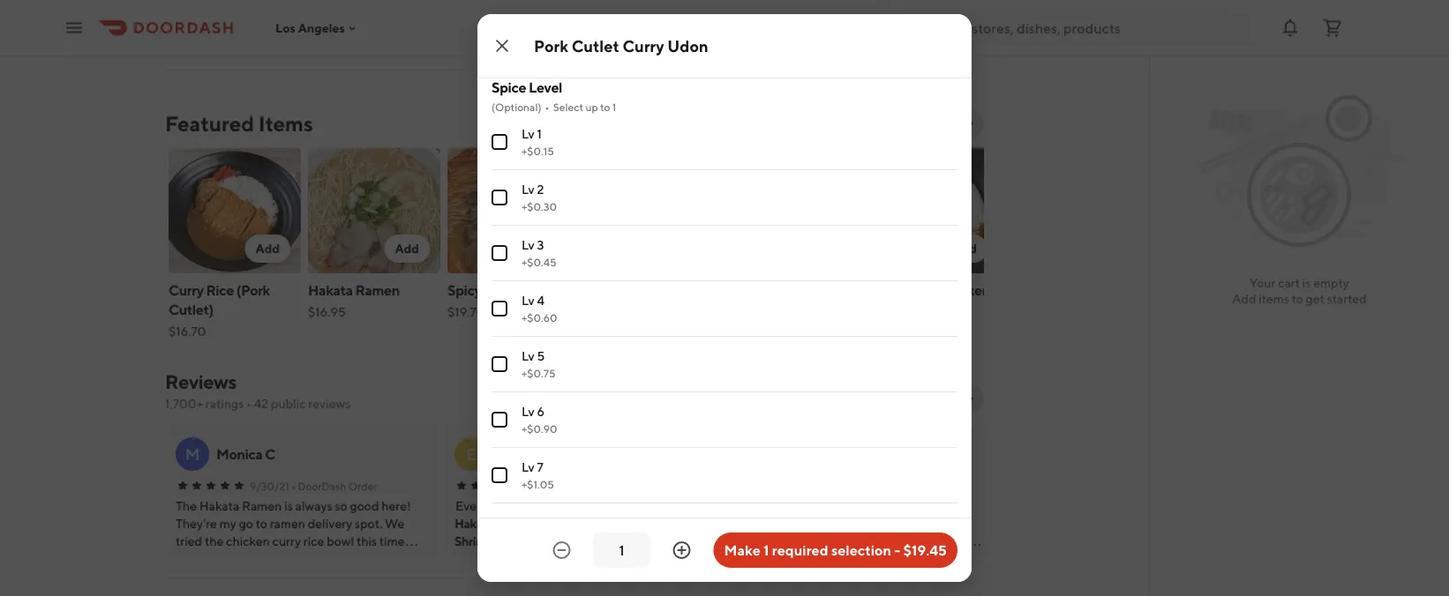 Task type: locate. For each thing, give the bounding box(es) containing it.
reviews 1,700+ ratings • 42 public reviews
[[165, 371, 351, 411]]

1 right "up"
[[612, 101, 616, 113]]

curry inside curry rice (chicken karaage) $16.70
[[866, 282, 901, 299]]

3 add button from the left
[[524, 235, 569, 263]]

1 right make
[[763, 542, 769, 559]]

9/30/21
[[250, 480, 289, 492]]

2
[[537, 182, 544, 197]]

required
[[772, 542, 828, 559]]

1 vertical spatial •
[[246, 397, 251, 411]]

rice left '(pork'
[[206, 282, 234, 299]]

$19.45
[[587, 324, 625, 339], [903, 542, 947, 559]]

satsuma ramen image
[[726, 148, 859, 274]]

5 lv from the top
[[522, 349, 535, 364]]

7
[[537, 460, 544, 475]]

1 horizontal spatial to
[[1292, 292, 1303, 306]]

decrease quantity by 1 image
[[551, 540, 572, 561]]

pork down extra
[[534, 36, 568, 55]]

hakata
[[308, 282, 353, 299], [484, 282, 528, 299], [455, 517, 494, 531]]

• down level
[[545, 101, 549, 113]]

1 horizontal spatial $19.45
[[903, 542, 947, 559]]

None checkbox
[[492, 134, 507, 150], [492, 357, 507, 372], [492, 468, 507, 484], [492, 134, 507, 150], [492, 357, 507, 372], [492, 468, 507, 484]]

+$0.60
[[522, 312, 557, 324]]

None radio
[[492, 20, 507, 36]]

add left review
[[823, 391, 848, 406]]

erika p
[[495, 446, 539, 463]]

to
[[600, 101, 610, 113], [1292, 292, 1303, 306]]

0 horizontal spatial $16.70
[[169, 324, 206, 339]]

• left 42
[[246, 397, 251, 411]]

to right "up"
[[600, 101, 610, 113]]

to left get
[[1292, 292, 1303, 306]]

$16.70
[[169, 324, 206, 339], [866, 324, 903, 339]]

rice for cutlet)
[[206, 282, 234, 299]]

1 vertical spatial to
[[1292, 292, 1303, 306]]

lv 6 +$0.90
[[522, 405, 557, 435]]

order
[[348, 480, 377, 492]]

2 horizontal spatial •
[[545, 101, 549, 113]]

pork inside dialog
[[534, 36, 568, 55]]

featured items heading
[[165, 109, 313, 138]]

2 vertical spatial 1
[[763, 542, 769, 559]]

rice inside curry rice (chicken karaage) $16.70
[[903, 282, 931, 299]]

spicy hakata ramen image
[[447, 148, 580, 274]]

hakata inside hakata ramen shrimp and pork wonton
[[455, 517, 494, 531]]

udon
[[667, 36, 709, 55]]

add down the your
[[1232, 292, 1256, 306]]

lv 7 +$1.05
[[522, 460, 554, 491]]

0 vertical spatial pork
[[534, 36, 568, 55]]

hakata inside hakata ramen $16.95
[[308, 282, 353, 299]]

doordash
[[298, 480, 346, 492]]

shrimp
[[455, 534, 494, 549]]

monica
[[216, 446, 263, 463]]

lv 3 +$0.45
[[522, 238, 556, 268]]

ramen inside hakata ramen shrimp and pork wonton
[[496, 517, 535, 531]]

1 up +$0.15
[[537, 127, 542, 141]]

• doordash order
[[291, 480, 377, 492]]

add
[[255, 241, 280, 256], [395, 241, 419, 256], [534, 241, 559, 256], [953, 241, 977, 256], [1232, 292, 1256, 306], [823, 391, 848, 406]]

(optional)
[[492, 101, 542, 113]]

•
[[545, 101, 549, 113], [246, 397, 251, 411], [291, 480, 296, 492]]

angeles
[[298, 21, 345, 35]]

lv left the 2 at the left top
[[522, 182, 535, 197]]

a
[[744, 445, 756, 464], [831, 446, 841, 463]]

hakata up $16.95
[[308, 282, 353, 299]]

2 $16.70 from the left
[[866, 324, 903, 339]]

spice level group
[[492, 78, 958, 597]]

curry up karaage)
[[866, 282, 901, 299]]

0 vertical spatial to
[[600, 101, 610, 113]]

and
[[496, 534, 516, 549]]

$16.70 inside curry rice (pork cutlet) $16.70
[[169, 324, 206, 339]]

curry left udon
[[623, 36, 664, 55]]

lv left 6
[[522, 405, 535, 419]]

-
[[894, 542, 900, 559]]

1 for lv 1 +$0.15
[[537, 127, 542, 141]]

add button down +$0.30
[[524, 235, 569, 263]]

add button up hakata ramen $16.95
[[384, 235, 430, 263]]

ramen for hakata ramen $16.95
[[355, 282, 400, 299]]

• right 9/30/21
[[291, 480, 296, 492]]

$19.70
[[447, 305, 485, 319]]

rice up karaage)
[[903, 282, 931, 299]]

lv left 7
[[522, 460, 535, 475]]

karaage)
[[866, 301, 922, 318]]

add for curry rice (pork cutlet)
[[255, 241, 280, 256]]

2 horizontal spatial curry
[[866, 282, 901, 299]]

+$1.05
[[522, 478, 554, 491]]

$16.70 down cutlet)
[[169, 324, 206, 339]]

rice for karaage)
[[903, 282, 931, 299]]

0 horizontal spatial curry
[[169, 282, 203, 299]]

pork
[[534, 36, 568, 55], [519, 534, 544, 549]]

to inside your cart is empty add items to get started
[[1292, 292, 1303, 306]]

hakata inside spicy hakata ramen $19.70
[[484, 282, 528, 299]]

add for spicy hakata ramen
[[534, 241, 559, 256]]

2 add button from the left
[[384, 235, 430, 263]]

hakata up shrimp
[[455, 517, 494, 531]]

lv left 4
[[522, 293, 535, 308]]

reviews
[[165, 371, 236, 394]]

(chicken
[[933, 282, 990, 299]]

review
[[850, 391, 892, 406]]

selection
[[831, 542, 891, 559]]

lv left 3
[[522, 238, 535, 252]]

a right angelica
[[831, 446, 841, 463]]

lv 5 +$0.75
[[522, 349, 556, 379]]

angelica a
[[774, 446, 841, 463]]

1 rice from the left
[[206, 282, 234, 299]]

ramen inside hakata ramen $16.95
[[355, 282, 400, 299]]

ramen up +$0.60
[[531, 282, 575, 299]]

2 rice from the left
[[903, 282, 931, 299]]

4 lv from the top
[[522, 293, 535, 308]]

next image
[[963, 392, 977, 406]]

1 $16.70 from the left
[[169, 324, 206, 339]]

lv 1 +$0.15
[[522, 127, 554, 157]]

1 vertical spatial $19.45
[[903, 542, 947, 559]]

curry up cutlet)
[[169, 282, 203, 299]]

1 horizontal spatial a
[[831, 446, 841, 463]]

angelica
[[774, 446, 829, 463]]

rice inside curry rice (pork cutlet) $16.70
[[206, 282, 234, 299]]

0 horizontal spatial •
[[246, 397, 251, 411]]

$16.95
[[308, 305, 346, 319]]

ramen
[[355, 282, 400, 299], [531, 282, 575, 299], [496, 517, 535, 531]]

add review button
[[813, 385, 903, 413]]

0 vertical spatial 1
[[612, 101, 616, 113]]

lv left the 5
[[522, 349, 535, 364]]

empty
[[1313, 276, 1349, 290]]

add button up '(chicken'
[[942, 235, 988, 263]]

add button
[[245, 235, 290, 263], [384, 235, 430, 263], [524, 235, 569, 263], [942, 235, 988, 263]]

add up hakata ramen $16.95
[[395, 241, 419, 256]]

lv for lv 2
[[522, 182, 535, 197]]

curry for curry rice (chicken karaage)
[[866, 282, 901, 299]]

to for cart
[[1292, 292, 1303, 306]]

hakata for hakata ramen shrimp and pork wonton
[[455, 517, 494, 531]]

1 vertical spatial pork
[[519, 534, 544, 549]]

lv inside lv 3 +$0.45
[[522, 238, 535, 252]]

lv
[[522, 127, 535, 141], [522, 182, 535, 197], [522, 238, 535, 252], [522, 293, 535, 308], [522, 349, 535, 364], [522, 405, 535, 419], [522, 460, 535, 475], [522, 516, 535, 530]]

0 horizontal spatial to
[[600, 101, 610, 113]]

add for hakata ramen
[[395, 241, 419, 256]]

lv inside lv 5 +$0.75
[[522, 349, 535, 364]]

curry inside dialog
[[623, 36, 664, 55]]

None checkbox
[[492, 190, 507, 206], [492, 245, 507, 261], [492, 301, 507, 317], [492, 412, 507, 428], [492, 190, 507, 206], [492, 245, 507, 261], [492, 301, 507, 317], [492, 412, 507, 428]]

add button up '(pork'
[[245, 235, 290, 263]]

3 lv from the top
[[522, 238, 535, 252]]

1 add button from the left
[[245, 235, 290, 263]]

curry rice (chicken karaage) $16.70
[[866, 282, 990, 339]]

lv inside lv 7 +$1.05
[[522, 460, 535, 475]]

curry inside curry rice (pork cutlet) $16.70
[[169, 282, 203, 299]]

lv for lv 3
[[522, 238, 535, 252]]

1 vertical spatial 1
[[537, 127, 542, 141]]

increase quantity by 1 image
[[671, 540, 692, 561]]

pork cutlet curry udon dialog
[[477, 0, 972, 597]]

notification bell image
[[1280, 17, 1301, 38]]

1
[[612, 101, 616, 113], [537, 127, 542, 141], [763, 542, 769, 559]]

6 lv from the top
[[522, 405, 535, 419]]

4 add button from the left
[[942, 235, 988, 263]]

a left angelica
[[744, 445, 756, 464]]

1 horizontal spatial 1
[[612, 101, 616, 113]]

los angeles
[[275, 21, 345, 35]]

lv for lv 4
[[522, 293, 535, 308]]

cart
[[1278, 276, 1300, 290]]

curry
[[623, 36, 664, 55], [169, 282, 203, 299], [866, 282, 901, 299]]

monica c
[[216, 446, 275, 463]]

9/11/23
[[529, 480, 565, 492]]

1 inside button
[[763, 542, 769, 559]]

add up '(pork'
[[255, 241, 280, 256]]

hakata ramen image
[[308, 148, 440, 274]]

lv inside lv 4 +$0.60
[[522, 293, 535, 308]]

2 lv from the top
[[522, 182, 535, 197]]

add down +$0.30
[[534, 241, 559, 256]]

lv for lv 1
[[522, 127, 535, 141]]

ramen inside spicy hakata ramen $19.70
[[531, 282, 575, 299]]

lv left 8
[[522, 516, 535, 530]]

0 horizontal spatial 1
[[537, 127, 542, 141]]

42
[[254, 397, 268, 411]]

1 horizontal spatial $16.70
[[866, 324, 903, 339]]

• inside reviews 1,700+ ratings • 42 public reviews
[[246, 397, 251, 411]]

wonton
[[546, 534, 591, 549]]

0 horizontal spatial rice
[[206, 282, 234, 299]]

pork down 'lv 8'
[[519, 534, 544, 549]]

1 horizontal spatial curry
[[623, 36, 664, 55]]

lv inside the "lv 2 +$0.30"
[[522, 182, 535, 197]]

2 horizontal spatial 1
[[763, 542, 769, 559]]

hakata for hakata ramen $16.95
[[308, 282, 353, 299]]

ramen down hakata ramen image
[[355, 282, 400, 299]]

lv up +$0.15
[[522, 127, 535, 141]]

$16.70 down karaage)
[[866, 324, 903, 339]]

0 vertical spatial •
[[545, 101, 549, 113]]

make 1 required selection - $19.45
[[724, 542, 947, 559]]

1 inside lv 1 +$0.15
[[537, 127, 542, 141]]

1 for make 1 required selection - $19.45
[[763, 542, 769, 559]]

is
[[1302, 276, 1311, 290]]

• inside spice level (optional) • select up to 1
[[545, 101, 549, 113]]

to inside spice level (optional) • select up to 1
[[600, 101, 610, 113]]

$16.70 for karaage)
[[866, 324, 903, 339]]

1 horizontal spatial rice
[[903, 282, 931, 299]]

ramen up shrimp and pork wonton button
[[496, 517, 535, 531]]

1 lv from the top
[[522, 127, 535, 141]]

lv inside lv 6 +$0.90
[[522, 405, 535, 419]]

$16.70 inside curry rice (chicken karaage) $16.70
[[866, 324, 903, 339]]

pork inside hakata ramen shrimp and pork wonton
[[519, 534, 544, 549]]

rice
[[206, 282, 234, 299], [903, 282, 931, 299]]

add up '(chicken'
[[953, 241, 977, 256]]

8 lv from the top
[[522, 516, 535, 530]]

extra
[[522, 13, 551, 27]]

hakata left 4
[[484, 282, 528, 299]]

0 horizontal spatial $19.45
[[587, 324, 625, 339]]

2 vertical spatial •
[[291, 480, 296, 492]]

lv for lv 7
[[522, 460, 535, 475]]

7 lv from the top
[[522, 460, 535, 475]]

lv inside lv 1 +$0.15
[[522, 127, 535, 141]]

ratings
[[205, 397, 244, 411]]



Task type: vqa. For each thing, say whether or not it's contained in the screenshot.


Task type: describe. For each thing, give the bounding box(es) containing it.
• for spice
[[545, 101, 549, 113]]

lv for lv 6
[[522, 405, 535, 419]]

add button for curry rice (chicken karaage)
[[942, 235, 988, 263]]

+$0.45
[[522, 256, 556, 268]]

+$6.50
[[522, 31, 556, 43]]

$19.45 button
[[583, 145, 723, 351]]

los
[[275, 21, 296, 35]]

6
[[537, 405, 545, 419]]

lv 4 +$0.60
[[522, 293, 557, 324]]

spice level (optional) • select up to 1
[[492, 79, 616, 113]]

cutlet
[[572, 36, 619, 55]]

shrimp and pork wonton button
[[455, 533, 591, 551]]

reviews
[[308, 397, 351, 411]]

0 items, open order cart image
[[1322, 17, 1343, 38]]

items
[[258, 111, 313, 136]]

large
[[554, 13, 586, 27]]

+$0.90
[[522, 423, 557, 435]]

p
[[529, 446, 539, 463]]

open menu image
[[64, 17, 85, 38]]

erika
[[495, 446, 527, 463]]

cutlet)
[[169, 301, 213, 318]]

get
[[1306, 292, 1325, 306]]

make
[[724, 542, 761, 559]]

curry rice (chicken karaage) image
[[866, 148, 998, 274]]

los angeles button
[[275, 21, 359, 35]]

your cart is empty add items to get started
[[1232, 276, 1367, 306]]

(pork
[[236, 282, 270, 299]]

3
[[537, 238, 544, 252]]

close pork cutlet curry udon image
[[492, 35, 513, 56]]

up
[[586, 101, 598, 113]]

$19.45 inside pork cutlet curry udon dialog
[[903, 542, 947, 559]]

+$0.75
[[522, 367, 556, 379]]

level
[[529, 79, 562, 96]]

+$0.15
[[522, 145, 554, 157]]

pork cutlet curry udon
[[534, 36, 709, 55]]

make 1 required selection - $19.45 button
[[714, 533, 958, 568]]

hakata ramen button
[[455, 515, 535, 533]]

add inside your cart is empty add items to get started
[[1232, 292, 1256, 306]]

lv 2 +$0.30
[[522, 182, 557, 213]]

Current quantity is 1 number field
[[604, 541, 639, 560]]

extra large +$6.50
[[522, 13, 586, 43]]

hakata ramen shrimp and pork wonton
[[455, 517, 591, 549]]

8
[[537, 516, 544, 530]]

5
[[537, 349, 545, 364]]

spicy hakata ramen $19.70
[[447, 282, 575, 319]]

featured
[[165, 111, 254, 136]]

$16.70 for cutlet)
[[169, 324, 206, 339]]

+$0.30
[[522, 200, 557, 213]]

reviews link
[[165, 371, 236, 394]]

select
[[553, 101, 583, 113]]

m
[[185, 445, 200, 464]]

previous image
[[928, 392, 942, 406]]

• for reviews
[[246, 397, 251, 411]]

curry rice (pork cutlet) $16.70
[[169, 282, 270, 339]]

your
[[1250, 276, 1276, 290]]

add button for curry rice (pork cutlet)
[[245, 235, 290, 263]]

c
[[265, 446, 275, 463]]

1 inside spice level (optional) • select up to 1
[[612, 101, 616, 113]]

ramen for hakata ramen shrimp and pork wonton
[[496, 517, 535, 531]]

1,700+
[[165, 397, 203, 411]]

add button for hakata ramen
[[384, 235, 430, 263]]

next button of carousel image
[[963, 116, 977, 131]]

add inside button
[[823, 391, 848, 406]]

lv for lv 5
[[522, 349, 535, 364]]

spicy
[[447, 282, 481, 299]]

add review
[[823, 391, 892, 406]]

pork cutlet curry udon image
[[587, 148, 719, 274]]

0 vertical spatial $19.45
[[587, 324, 625, 339]]

curry for curry rice (pork cutlet)
[[169, 282, 203, 299]]

4
[[537, 293, 545, 308]]

add button for spicy hakata ramen
[[524, 235, 569, 263]]

e
[[466, 445, 476, 464]]

curry rice (pork cutlet) image
[[169, 148, 301, 274]]

1 horizontal spatial •
[[291, 480, 296, 492]]

featured items
[[165, 111, 313, 136]]

lv 8
[[522, 516, 544, 530]]

items
[[1259, 292, 1289, 306]]

0 horizontal spatial a
[[744, 445, 756, 464]]

hakata ramen $16.95
[[308, 282, 400, 319]]

started
[[1327, 292, 1367, 306]]

spice
[[492, 79, 526, 96]]

public
[[271, 397, 306, 411]]

add for curry rice (chicken karaage)
[[953, 241, 977, 256]]

to for level
[[600, 101, 610, 113]]



